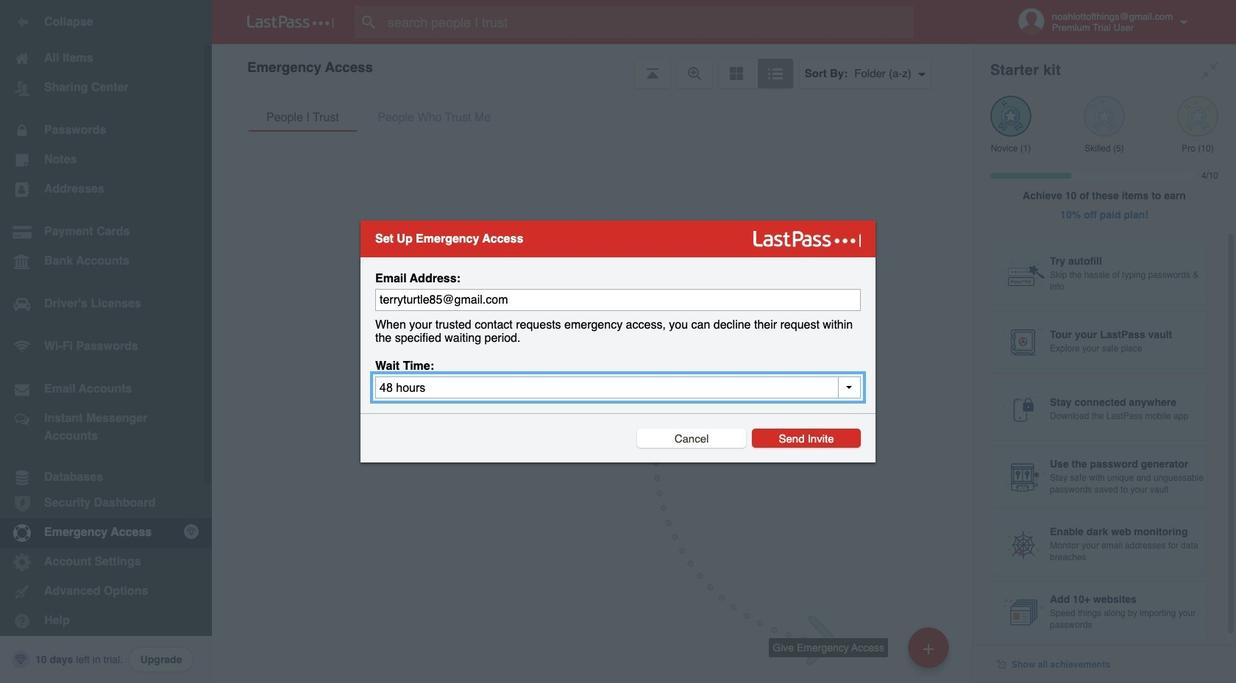 Task type: vqa. For each thing, say whether or not it's contained in the screenshot.
the search my vault text box
no



Task type: describe. For each thing, give the bounding box(es) containing it.
new item navigation
[[653, 460, 973, 684]]

main navigation navigation
[[0, 0, 212, 684]]

vault options navigation
[[212, 44, 973, 88]]



Task type: locate. For each thing, give the bounding box(es) containing it.
Search search field
[[355, 6, 943, 38]]

lastpass image
[[247, 15, 334, 29]]

search people I trust text field
[[355, 6, 943, 38]]

dialog
[[361, 221, 876, 463]]

None text field
[[375, 289, 861, 311]]



